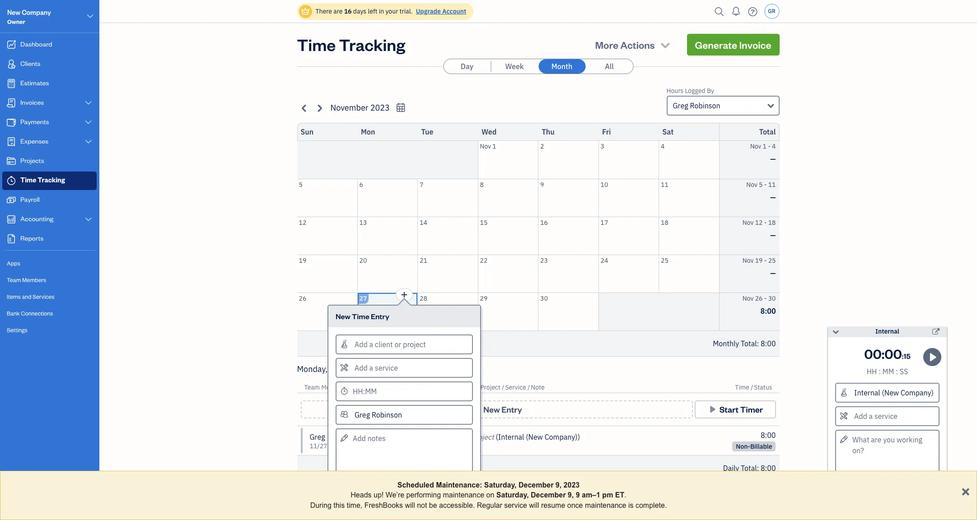 Task type: vqa. For each thing, say whether or not it's contained in the screenshot.
'For' in This rate is used to calculate time costs for projects. All projects will use the same cost rate.
no



Task type: locate. For each thing, give the bounding box(es) containing it.
20 button
[[358, 255, 417, 293]]

1 horizontal spatial will
[[529, 502, 539, 510]]

0 horizontal spatial will
[[405, 502, 415, 510]]

0 vertical spatial 9
[[540, 180, 544, 189]]

accounting
[[20, 215, 53, 223]]

nov down wed
[[480, 142, 491, 150]]

maintenance down pm
[[585, 502, 626, 510]]

estimates link
[[2, 75, 97, 93]]

1 down wed
[[493, 142, 496, 150]]

1 19 from the left
[[299, 256, 306, 265]]

during
[[310, 502, 332, 510]]

team up items
[[7, 277, 21, 284]]

total for monthly total
[[741, 339, 757, 348]]

00 up hh
[[864, 345, 882, 362]]

1 up "nov 5 - 11 —"
[[763, 142, 767, 150]]

0 vertical spatial total
[[759, 127, 776, 136]]

30 inside button
[[540, 294, 548, 302]]

log
[[430, 504, 444, 514]]

26 inside nov 26 - 30 8:00
[[755, 294, 763, 302]]

by
[[707, 87, 714, 95]]

1 horizontal spatial add a client or project text field
[[836, 384, 939, 402]]

1 horizontal spatial greg
[[673, 101, 688, 110]]

— up "nov 5 - 11 —"
[[770, 155, 776, 164]]

1 vertical spatial tracking
[[38, 176, 65, 184]]

11 down 4 'button'
[[661, 180, 669, 189]]

nov for nov 19 - 25 —
[[743, 256, 754, 265]]

: up hh : mm : ss
[[882, 345, 885, 362]]

— up nov 26 - 30 8:00
[[770, 269, 776, 278]]

0 vertical spatial team
[[7, 277, 21, 284]]

new inside new entry 'button'
[[483, 404, 500, 415]]

19 inside button
[[299, 256, 306, 265]]

: up ss
[[902, 352, 904, 361]]

team member /
[[304, 384, 349, 392]]

— up nov 19 - 25 —
[[770, 231, 776, 240]]

1 vertical spatial robinson
[[327, 433, 357, 442]]

0 horizontal spatial add a client or project text field
[[337, 335, 472, 354]]

nov down nov 1 - 4 —
[[747, 180, 758, 189]]

1 vertical spatial chevron large down image
[[84, 119, 93, 126]]

2023 right 27, on the left bottom of page
[[383, 364, 403, 375]]

- inside nov 19 - 25 —
[[764, 256, 767, 265]]

time down 27
[[352, 312, 369, 321]]

saturday, up service
[[496, 492, 529, 499]]

9, up "resume"
[[556, 482, 562, 489]]

- inside 'nov 12 - 18 —'
[[764, 218, 767, 227]]

project inside the no project ( internal (new company) ) new
[[471, 433, 494, 442]]

1 vertical spatial add a client or project text field
[[836, 384, 939, 402]]

entry down service
[[502, 404, 522, 415]]

1 vertical spatial total
[[741, 339, 757, 348]]

1 vertical spatial 16
[[540, 218, 548, 227]]

15
[[480, 218, 488, 227], [904, 352, 911, 361]]

timer
[[740, 404, 763, 415]]

add a client or project text field for add a service text box
[[836, 384, 939, 402]]

2 vertical spatial total
[[741, 464, 757, 473]]

nov down nov 19 - 25 —
[[743, 294, 754, 302]]

1 for of 1
[[323, 492, 328, 502]]

1 — from the top
[[770, 155, 776, 164]]

0 vertical spatial 9,
[[556, 482, 562, 489]]

1 horizontal spatial 12
[[755, 218, 763, 227]]

30 down 23 button
[[540, 294, 548, 302]]

team members link
[[2, 272, 97, 288]]

11 inside "nov 5 - 11 —"
[[768, 180, 776, 189]]

2 12 from the left
[[755, 218, 763, 227]]

0 horizontal spatial 4
[[661, 142, 665, 150]]

0 vertical spatial greg
[[673, 101, 688, 110]]

1 horizontal spatial 00
[[885, 345, 902, 362]]

2 horizontal spatial 1
[[763, 142, 767, 150]]

new
[[7, 8, 20, 17], [336, 312, 351, 321], [483, 404, 500, 415], [460, 442, 473, 450]]

team inside main element
[[7, 277, 21, 284]]

17 button
[[599, 217, 659, 255]]

1 horizontal spatial entry
[[502, 404, 522, 415]]

/ right the client at the left
[[477, 384, 480, 392]]

wed
[[482, 127, 497, 136]]

chevron large down image down estimates link
[[84, 99, 93, 107]]

/ left service
[[502, 384, 504, 392]]

0 horizontal spatial 25
[[661, 256, 669, 265]]

8:00 up the monthly total : 8:00
[[761, 307, 776, 316]]

robinson up 11/27/2023
[[327, 433, 357, 442]]

1 vertical spatial project
[[471, 433, 494, 442]]

more actions
[[595, 38, 655, 51]]

6
[[359, 180, 363, 189]]

18 down 11 button
[[661, 218, 669, 227]]

service
[[505, 384, 526, 392]]

15 up ss
[[904, 352, 911, 361]]

gr button
[[764, 4, 780, 19]]

— inside 'nov 12 - 18 —'
[[770, 231, 776, 240]]

3 — from the top
[[770, 231, 776, 240]]

0 vertical spatial robinson
[[690, 101, 720, 110]]

: right hh
[[879, 367, 881, 376]]

entry down 20 button
[[371, 312, 389, 321]]

payroll
[[20, 195, 40, 204]]

12 down 5 button at the top left
[[299, 218, 306, 227]]

0 vertical spatial internal
[[876, 328, 900, 336]]

16 right are
[[344, 7, 352, 15]]

chevron large down image inside expenses "link"
[[84, 138, 93, 145]]

2 4 from the left
[[772, 142, 776, 150]]

nov inside nov 26 - 30 8:00
[[743, 294, 754, 302]]

7 button
[[418, 179, 478, 217]]

hh : mm : ss
[[867, 367, 908, 376]]

- for nov 5 - 11 —
[[764, 180, 767, 189]]

2 vertical spatial 2023
[[564, 482, 580, 489]]

29 button
[[478, 293, 538, 331]]

(new
[[526, 433, 543, 442]]

and
[[22, 293, 31, 300]]

Duration text field
[[336, 382, 473, 401]]

start
[[720, 404, 739, 415]]

0 horizontal spatial 9
[[540, 180, 544, 189]]

entry
[[371, 312, 389, 321], [502, 404, 522, 415]]

will left the not
[[405, 502, 415, 510]]

in
[[379, 7, 384, 15]]

0 vertical spatial tracking
[[339, 34, 405, 55]]

time right log
[[446, 504, 465, 514]]

time tracking down projects link
[[20, 176, 65, 184]]

18 button
[[659, 217, 719, 255]]

1 horizontal spatial 16
[[540, 218, 548, 227]]

1 vertical spatial 9
[[576, 492, 580, 499]]

choose a date image
[[396, 103, 406, 113]]

your
[[386, 7, 398, 15]]

1 chevron large down image from the top
[[84, 99, 93, 107]]

greg up 11/27/2023
[[310, 433, 325, 442]]

1 5 from the left
[[299, 180, 303, 189]]

12 down "nov 5 - 11 —"
[[755, 218, 763, 227]]

23 button
[[539, 255, 598, 293]]

time right the timer image
[[20, 176, 36, 184]]

robinson inside greg robinson 11/27/2023
[[327, 433, 357, 442]]

nov down 'nov 12 - 18 —'
[[743, 256, 754, 265]]

1 horizontal spatial 30
[[768, 294, 776, 302]]

projects link
[[2, 152, 97, 171]]

nov inside 'nov 12 - 18 —'
[[743, 218, 754, 227]]

greg
[[673, 101, 688, 110], [310, 433, 325, 442]]

4 inside nov 1 - 4 —
[[772, 142, 776, 150]]

nov for nov 1 - 4 —
[[750, 142, 761, 150]]

total up nov 1 - 4 —
[[759, 127, 776, 136]]

total for daily total
[[741, 464, 757, 473]]

1 vertical spatial entry
[[502, 404, 522, 415]]

8:00 down 20 button
[[380, 307, 395, 316]]

1 11 from the left
[[661, 180, 669, 189]]

- for nov 1 - 4 —
[[768, 142, 771, 150]]

/ left note on the bottom of page
[[528, 384, 530, 392]]

0 horizontal spatial 18
[[661, 218, 669, 227]]

nov inside 'nov 1' button
[[480, 142, 491, 150]]

1 horizontal spatial 19
[[755, 256, 763, 265]]

robinson down by
[[690, 101, 720, 110]]

- inside nov 1 - 4 —
[[768, 142, 771, 150]]

saturday, up on
[[484, 482, 517, 489]]

2 19 from the left
[[755, 256, 763, 265]]

9 up once
[[576, 492, 580, 499]]

1 18 from the left
[[661, 218, 669, 227]]

accounting link
[[2, 211, 97, 229]]

5
[[299, 180, 303, 189], [759, 180, 763, 189]]

0 horizontal spatial entry
[[371, 312, 389, 321]]

0 horizontal spatial 1
[[323, 492, 328, 502]]

clients
[[20, 59, 40, 68]]

1 vertical spatial time tracking
[[20, 176, 65, 184]]

team for team member /
[[304, 384, 320, 392]]

- for nov 12 - 18 —
[[764, 218, 767, 227]]

chevron large down image
[[86, 11, 94, 22], [84, 119, 93, 126], [84, 138, 93, 145]]

1 inside nov 1 - 4 —
[[763, 142, 767, 150]]

0 horizontal spatial 30
[[540, 294, 548, 302]]

project up new entry 'button'
[[480, 384, 501, 392]]

tracking down projects link
[[38, 176, 65, 184]]

internal up the 00 : 00 : 15
[[876, 328, 900, 336]]

19 down 'nov 12 - 18 —'
[[755, 256, 763, 265]]

2 30 from the left
[[768, 294, 776, 302]]

not
[[417, 502, 427, 510]]

00 up the mm
[[885, 345, 902, 362]]

Add a service text field
[[836, 408, 939, 426]]

time tracking inside main element
[[20, 176, 65, 184]]

2 11 from the left
[[768, 180, 776, 189]]

19 down 12 button
[[299, 256, 306, 265]]

this
[[334, 502, 345, 510]]

december
[[519, 482, 554, 489], [531, 492, 566, 499]]

9, up once
[[568, 492, 574, 499]]

× dialog
[[0, 471, 977, 520]]

2 5 from the left
[[759, 180, 763, 189]]

2 button
[[539, 141, 598, 179]]

new inside new company owner
[[7, 8, 20, 17]]

chevron large down image inside payments link
[[84, 119, 93, 126]]

days
[[353, 7, 366, 15]]

1 vertical spatial 15
[[904, 352, 911, 361]]

robinson inside dropdown button
[[690, 101, 720, 110]]

note
[[531, 384, 545, 392]]

1 horizontal spatial 25
[[768, 256, 776, 265]]

15 inside the 00 : 00 : 15
[[904, 352, 911, 361]]

— inside "nov 5 - 11 —"
[[770, 193, 776, 202]]

: left ss
[[896, 367, 898, 376]]

tracking down left
[[339, 34, 405, 55]]

26 down 19 button at left
[[299, 294, 306, 302]]

2 chevron large down image from the top
[[84, 216, 93, 223]]

clients link
[[2, 55, 97, 74]]

16 down 9 button
[[540, 218, 548, 227]]

billable
[[750, 443, 772, 451]]

2 00 from the left
[[885, 345, 902, 362]]

nov
[[480, 142, 491, 150], [750, 142, 761, 150], [747, 180, 758, 189], [743, 218, 754, 227], [743, 256, 754, 265], [743, 294, 754, 302]]

0 horizontal spatial maintenance
[[443, 492, 484, 499]]

25 inside nov 19 - 25 —
[[768, 256, 776, 265]]

18 inside button
[[661, 218, 669, 227]]

30 down nov 19 - 25 —
[[768, 294, 776, 302]]

0 vertical spatial saturday,
[[484, 482, 517, 489]]

26 down nov 19 - 25 —
[[755, 294, 763, 302]]

1 vertical spatial team
[[304, 384, 320, 392]]

1 vertical spatial december
[[531, 492, 566, 499]]

0 horizontal spatial 11
[[661, 180, 669, 189]]

new time entry
[[336, 312, 389, 321]]

4 — from the top
[[770, 269, 776, 278]]

- for nov 19 - 25 —
[[764, 256, 767, 265]]

bank connections link
[[2, 306, 97, 322]]

1 horizontal spatial time tracking
[[297, 34, 405, 55]]

team for team members
[[7, 277, 21, 284]]

nov down "nov 5 - 11 —"
[[743, 218, 754, 227]]

— up 'nov 12 - 18 —'
[[770, 193, 776, 202]]

greg for greg robinson
[[673, 101, 688, 110]]

0 vertical spatial 15
[[480, 218, 488, 227]]

25 inside button
[[661, 256, 669, 265]]

2 vertical spatial chevron large down image
[[84, 138, 93, 145]]

chevron large down image inside 'invoices' link
[[84, 99, 93, 107]]

november right next month icon
[[330, 103, 368, 113]]

0 horizontal spatial internal
[[498, 433, 524, 442]]

new for new entry
[[483, 404, 500, 415]]

/ left the status
[[751, 384, 753, 392]]

1 will from the left
[[405, 502, 415, 510]]

1 horizontal spatial 5
[[759, 180, 763, 189]]

apps
[[7, 260, 20, 267]]

8:00 down nov 26 - 30 8:00
[[761, 339, 776, 348]]

0 horizontal spatial 19
[[299, 256, 306, 265]]

plus image
[[471, 405, 482, 414]]

0 horizontal spatial 15
[[480, 218, 488, 227]]

0 horizontal spatial time tracking
[[20, 176, 65, 184]]

18
[[661, 218, 669, 227], [768, 218, 776, 227]]

1 for nov 1 - 4 —
[[763, 142, 767, 150]]

8:00 up the 'billable'
[[761, 431, 776, 440]]

nov inside nov 19 - 25 —
[[743, 256, 754, 265]]

add a client or project text field down hh : mm : ss
[[836, 384, 939, 402]]

1 25 from the left
[[661, 256, 669, 265]]

nov inside nov 1 - 4 —
[[750, 142, 761, 150]]

log time
[[430, 504, 465, 514]]

greg down hours
[[673, 101, 688, 110]]

monthly
[[713, 339, 739, 348]]

new inside the no project ( internal (new company) ) new
[[460, 442, 473, 450]]

1 vertical spatial chevron large down image
[[84, 216, 93, 223]]

month link
[[539, 59, 586, 74]]

report image
[[6, 234, 17, 244]]

maintenance down "maintenance:"
[[443, 492, 484, 499]]

team down monday,
[[304, 384, 320, 392]]

0 horizontal spatial tracking
[[38, 176, 65, 184]]

1 horizontal spatial tracking
[[339, 34, 405, 55]]

1 horizontal spatial 9
[[576, 492, 580, 499]]

account
[[442, 7, 466, 15]]

1 horizontal spatial team
[[304, 384, 320, 392]]

scheduled maintenance: saturday, december 9, 2023 heads up! we're performing maintenance on saturday, december 9, 9 am–1 pm et . during this time, freshbooks will not be accessible. regular service will resume once maintenance is complete.
[[310, 482, 667, 510]]

estimate image
[[6, 79, 17, 88]]

— for nov 5 - 11 —
[[770, 193, 776, 202]]

— inside nov 19 - 25 —
[[770, 269, 776, 278]]

greg inside dropdown button
[[673, 101, 688, 110]]

services
[[33, 293, 54, 300]]

once
[[567, 502, 583, 510]]

internal left (new
[[498, 433, 524, 442]]

0 horizontal spatial 12
[[299, 218, 306, 227]]

thu
[[542, 127, 555, 136]]

1 horizontal spatial maintenance
[[585, 502, 626, 510]]

1 right 'of'
[[323, 492, 328, 502]]

there are 16 days left in your trial. upgrade account
[[316, 7, 466, 15]]

time tracking
[[297, 34, 405, 55], [20, 176, 65, 184]]

— for nov 19 - 25 —
[[770, 269, 776, 278]]

/ left date
[[346, 384, 349, 392]]

4 button
[[659, 141, 719, 179]]

chevron large down image
[[84, 99, 93, 107], [84, 216, 93, 223]]

nov inside "nov 5 - 11 —"
[[747, 180, 758, 189]]

18 inside 'nov 12 - 18 —'
[[768, 218, 776, 227]]

- inside "nov 5 - 11 —"
[[764, 180, 767, 189]]

0 vertical spatial chevron large down image
[[84, 99, 93, 107]]

2 26 from the left
[[755, 294, 763, 302]]

— for nov 12 - 18 —
[[770, 231, 776, 240]]

25 button
[[659, 255, 719, 293]]

of
[[314, 492, 320, 502]]

settings
[[7, 327, 27, 334]]

15 down "8" button
[[480, 218, 488, 227]]

internal
[[876, 328, 900, 336], [498, 433, 524, 442]]

chevron large down image for accounting
[[84, 216, 93, 223]]

1 vertical spatial november
[[330, 364, 368, 375]]

main element
[[0, 0, 122, 520]]

chevrondown image
[[659, 38, 672, 51]]

gr
[[768, 8, 776, 14]]

will
[[405, 502, 415, 510], [529, 502, 539, 510]]

5 inside "nov 5 - 11 —"
[[759, 180, 763, 189]]

time tracking down days
[[297, 34, 405, 55]]

1 00 from the left
[[864, 345, 882, 362]]

total right daily
[[741, 464, 757, 473]]

1 26 from the left
[[299, 294, 306, 302]]

0 horizontal spatial team
[[7, 277, 21, 284]]

chart image
[[6, 215, 17, 224]]

greg inside greg robinson 11/27/2023
[[310, 433, 325, 442]]

13
[[359, 218, 367, 227]]

1 horizontal spatial 11
[[768, 180, 776, 189]]

will right service
[[529, 502, 539, 510]]

- inside nov 26 - 30 8:00
[[764, 294, 767, 302]]

1 horizontal spatial internal
[[876, 328, 900, 336]]

is
[[628, 502, 634, 510]]

0 horizontal spatial 26
[[299, 294, 306, 302]]

1 horizontal spatial 26
[[755, 294, 763, 302]]

time inside button
[[446, 504, 465, 514]]

1 horizontal spatial 15
[[904, 352, 911, 361]]

0 horizontal spatial 00
[[864, 345, 882, 362]]

21 button
[[418, 255, 478, 293]]

0 horizontal spatial 5
[[299, 180, 303, 189]]

time link
[[735, 384, 751, 392]]

play image
[[708, 405, 718, 414]]

25 down 'nov 12 - 18 —'
[[768, 256, 776, 265]]

0 vertical spatial november
[[330, 103, 368, 113]]

1 vertical spatial internal
[[498, 433, 524, 442]]

1 horizontal spatial robinson
[[690, 101, 720, 110]]

0 horizontal spatial robinson
[[327, 433, 357, 442]]

0 vertical spatial add a client or project text field
[[337, 335, 472, 354]]

scheduled
[[397, 482, 434, 489]]

no
[[460, 433, 469, 442]]

- for nov 26 - 30 8:00
[[764, 294, 767, 302]]

1 vertical spatial 9,
[[568, 492, 574, 499]]

12 inside button
[[299, 218, 306, 227]]

chevron large down image inside the accounting link
[[84, 216, 93, 223]]

1 horizontal spatial 18
[[768, 218, 776, 227]]

18 down "nov 5 - 11 —"
[[768, 218, 776, 227]]

2 — from the top
[[770, 193, 776, 202]]

total right "monthly"
[[741, 339, 757, 348]]

time / status
[[735, 384, 772, 392]]

project left (
[[471, 433, 494, 442]]

items and services
[[7, 293, 54, 300]]

new entry
[[483, 404, 522, 415]]

1 for nov 1
[[493, 142, 496, 150]]

upgrade account link
[[414, 7, 466, 15]]

1 horizontal spatial 4
[[772, 142, 776, 150]]

payments link
[[2, 113, 97, 132]]

1 horizontal spatial 1
[[493, 142, 496, 150]]

0 vertical spatial maintenance
[[443, 492, 484, 499]]

november up date
[[330, 364, 368, 375]]

2 25 from the left
[[768, 256, 776, 265]]

timer image
[[6, 176, 17, 185]]

— inside nov 1 - 4 —
[[770, 155, 776, 164]]

2 18 from the left
[[768, 218, 776, 227]]

1 12 from the left
[[299, 218, 306, 227]]

9 down the 2 button
[[540, 180, 544, 189]]

1 inside button
[[493, 142, 496, 150]]

11 down nov 1 - 4 —
[[768, 180, 776, 189]]

client
[[459, 384, 476, 392]]

total
[[759, 127, 776, 136], [741, 339, 757, 348], [741, 464, 757, 473]]

chevron large down image down the payroll link
[[84, 216, 93, 223]]

28
[[420, 294, 427, 302]]

all
[[605, 62, 614, 71]]

generate invoice
[[695, 38, 771, 51]]

0 vertical spatial 16
[[344, 7, 352, 15]]

nov for nov 26 - 30 8:00
[[743, 294, 754, 302]]

1 4 from the left
[[661, 142, 665, 150]]

nov for nov 1
[[480, 142, 491, 150]]

nov up "nov 5 - 11 —"
[[750, 142, 761, 150]]

generate
[[695, 38, 737, 51]]

add a client or project text field up add a service text field at the left of the page
[[337, 335, 472, 354]]

left
[[368, 7, 377, 15]]

Add a client or project text field
[[337, 335, 472, 354], [836, 384, 939, 402]]

0 horizontal spatial greg
[[310, 433, 325, 442]]

0 horizontal spatial 16
[[344, 7, 352, 15]]

2023 left choose a date image
[[370, 103, 390, 113]]

25 down 18 button
[[661, 256, 669, 265]]

add a client or project text field for add a service text field at the left of the page
[[337, 335, 472, 354]]

1 vertical spatial greg
[[310, 433, 325, 442]]

0 vertical spatial time tracking
[[297, 34, 405, 55]]

2023 up once
[[564, 482, 580, 489]]

1 30 from the left
[[540, 294, 548, 302]]



Task type: describe. For each thing, give the bounding box(es) containing it.
time left the status
[[735, 384, 749, 392]]

owner
[[7, 18, 25, 25]]

we're
[[386, 492, 404, 499]]

0 vertical spatial 2023
[[370, 103, 390, 113]]

24 button
[[599, 255, 659, 293]]

26 button
[[297, 293, 357, 331]]

payment image
[[6, 118, 17, 127]]

items and services link
[[2, 289, 97, 305]]

generate invoice button
[[687, 34, 780, 56]]

0 vertical spatial december
[[519, 482, 554, 489]]

11/27/2023
[[310, 442, 345, 450]]

4 inside 'button'
[[661, 142, 665, 150]]

× button
[[962, 482, 970, 499]]

more actions button
[[587, 34, 680, 56]]

9 inside button
[[540, 180, 544, 189]]

2
[[540, 142, 544, 150]]

on
[[486, 492, 494, 499]]

up!
[[374, 492, 384, 499]]

10
[[601, 180, 608, 189]]

daily total : 8:00
[[723, 464, 776, 473]]

8:00 inside nov 26 - 30 8:00
[[761, 307, 776, 316]]

What are you working on? text field
[[835, 430, 940, 475]]

chevron large down image for expenses
[[84, 138, 93, 145]]

previous month image
[[299, 103, 310, 113]]

14
[[420, 218, 427, 227]]

date link
[[350, 384, 369, 392]]

entry inside 'button'
[[502, 404, 522, 415]]

greg robinson button
[[667, 96, 780, 116]]

invoice
[[739, 38, 771, 51]]

8:00 inside 8:00 non-billable
[[761, 431, 776, 440]]

0 vertical spatial chevron large down image
[[86, 11, 94, 22]]

tue
[[421, 127, 433, 136]]

19 inside nov 19 - 25 —
[[755, 256, 763, 265]]

regular
[[477, 502, 502, 510]]

money image
[[6, 196, 17, 205]]

invoice image
[[6, 98, 17, 108]]

27,
[[369, 364, 381, 375]]

expense image
[[6, 137, 17, 146]]

monday, november 27, 2023
[[297, 364, 403, 375]]

am–1
[[582, 492, 600, 499]]

actions
[[620, 38, 655, 51]]

time down the there
[[297, 34, 336, 55]]

crown image
[[301, 7, 310, 16]]

26 inside 26 button
[[299, 294, 306, 302]]

company
[[22, 8, 51, 17]]

30 inside nov 26 - 30 8:00
[[768, 294, 776, 302]]

fri
[[602, 127, 611, 136]]

: right "monthly"
[[757, 339, 759, 348]]

maintenance:
[[436, 482, 482, 489]]

0 vertical spatial project
[[480, 384, 501, 392]]

billable
[[348, 478, 372, 487]]

resume timer image
[[927, 352, 939, 363]]

13 button
[[358, 217, 417, 255]]

1 / from the left
[[346, 384, 349, 392]]

new for new time entry
[[336, 312, 351, 321]]

day link
[[444, 59, 491, 74]]

open in new window image
[[933, 327, 940, 338]]

chevron large down image for invoices
[[84, 99, 93, 107]]

2023 inside scheduled maintenance: saturday, december 9, 2023 heads up! we're performing maintenance on saturday, december 9, 9 am–1 pm et . during this time, freshbooks will not be accessible. regular service will resume once maintenance is complete.
[[564, 482, 580, 489]]

project link
[[480, 384, 502, 392]]

sun
[[301, 127, 314, 136]]

discard
[[873, 508, 902, 518]]

bank
[[7, 310, 20, 317]]

robinson for greg robinson 11/27/2023
[[327, 433, 357, 442]]

et
[[615, 492, 625, 499]]

Add a service text field
[[337, 359, 472, 377]]

time inside main element
[[20, 176, 36, 184]]

status link
[[754, 384, 772, 392]]

14 button
[[418, 217, 478, 255]]

11 inside button
[[661, 180, 669, 189]]

: inside the 00 : 00 : 15
[[902, 352, 904, 361]]

mm
[[883, 367, 894, 376]]

Add notes text field
[[336, 429, 473, 474]]

Add a team member text field
[[337, 406, 472, 424]]

0 horizontal spatial 9,
[[556, 482, 562, 489]]

nov for nov 5 - 11 —
[[747, 180, 758, 189]]

hh
[[867, 367, 877, 376]]

8:00 down the 'billable'
[[761, 464, 776, 473]]

internal inside the no project ( internal (new company) ) new
[[498, 433, 524, 442]]

00 : 00 : 15
[[864, 345, 911, 362]]

add a time entry image
[[401, 289, 408, 300]]

2 / from the left
[[477, 384, 480, 392]]

go to help image
[[746, 5, 760, 18]]

week link
[[491, 59, 538, 74]]

chevron large down image for payments
[[84, 119, 93, 126]]

project image
[[6, 157, 17, 166]]

1 vertical spatial saturday,
[[496, 492, 529, 499]]

20
[[359, 256, 367, 265]]

nov 1 button
[[478, 141, 538, 179]]

tracking inside time tracking link
[[38, 176, 65, 184]]

daily
[[723, 464, 739, 473]]

client image
[[6, 60, 17, 69]]

ss
[[900, 367, 908, 376]]

24
[[601, 256, 608, 265]]

are
[[334, 7, 343, 15]]

3 / from the left
[[502, 384, 504, 392]]

4 / from the left
[[528, 384, 530, 392]]

notifications image
[[729, 2, 743, 20]]

16 inside button
[[540, 218, 548, 227]]

sat
[[663, 127, 674, 136]]

5 inside button
[[299, 180, 303, 189]]

greg robinson 11/27/2023
[[310, 433, 357, 450]]

10 button
[[599, 179, 659, 217]]

1 vertical spatial maintenance
[[585, 502, 626, 510]]

more
[[595, 38, 618, 51]]

non-
[[736, 443, 750, 451]]

(
[[496, 433, 498, 442]]

3
[[601, 142, 604, 150]]

november 2023
[[330, 103, 390, 113]]

next month image
[[314, 103, 325, 113]]

cancel
[[386, 504, 412, 514]]

estimates
[[20, 79, 49, 87]]

date
[[350, 384, 364, 392]]

nov 26 - 30 8:00
[[743, 294, 776, 316]]

28 button
[[418, 293, 478, 331]]

19 button
[[297, 255, 357, 293]]

2 will from the left
[[529, 502, 539, 510]]

dashboard
[[20, 40, 52, 48]]

— for nov 1 - 4 —
[[770, 155, 776, 164]]

11 button
[[659, 179, 719, 217]]

5 / from the left
[[751, 384, 753, 392]]

0 vertical spatial entry
[[371, 312, 389, 321]]

9 inside scheduled maintenance: saturday, december 9, 2023 heads up! we're performing maintenance on saturday, december 9, 9 am–1 pm et . during this time, freshbooks will not be accessible. regular service will resume once maintenance is complete.
[[576, 492, 580, 499]]

collapse timer details image
[[832, 327, 840, 338]]

7
[[420, 180, 424, 189]]

mon
[[361, 127, 375, 136]]

accessible.
[[439, 502, 475, 510]]

search image
[[712, 5, 727, 18]]

: down the 'billable'
[[757, 464, 759, 473]]

greg for greg robinson 11/27/2023
[[310, 433, 325, 442]]

robinson for greg robinson
[[690, 101, 720, 110]]

new company owner
[[7, 8, 51, 25]]

15 inside button
[[480, 218, 488, 227]]

nov for nov 12 - 18 —
[[743, 218, 754, 227]]

dashboard image
[[6, 40, 17, 49]]

members
[[22, 277, 46, 284]]

payroll link
[[2, 191, 97, 210]]

new for new company owner
[[7, 8, 20, 17]]

)
[[578, 433, 580, 442]]

time,
[[347, 502, 362, 510]]

12 inside 'nov 12 - 18 —'
[[755, 218, 763, 227]]

1 vertical spatial 2023
[[383, 364, 403, 375]]

caretup image
[[365, 384, 369, 391]]

all link
[[586, 59, 633, 74]]

nov 5 - 11 —
[[747, 180, 776, 202]]

be
[[429, 502, 437, 510]]

there
[[316, 7, 332, 15]]

1 horizontal spatial 9,
[[568, 492, 574, 499]]



